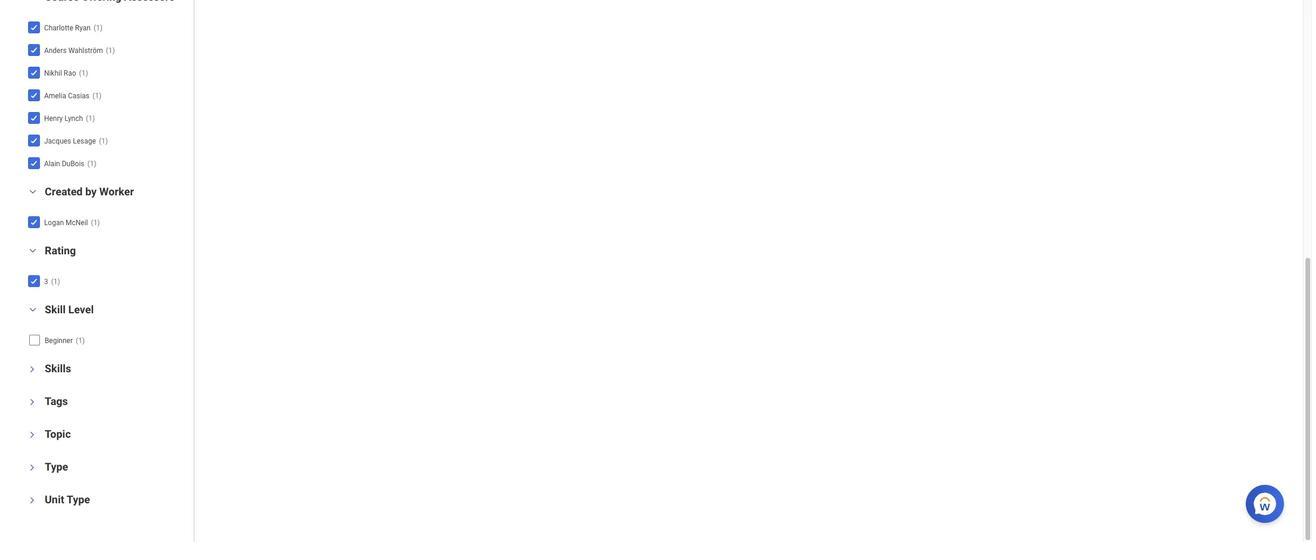 Task type: locate. For each thing, give the bounding box(es) containing it.
check small image for anders
[[27, 43, 41, 57]]

2 check small image from the top
[[27, 111, 41, 125]]

dubois
[[62, 160, 84, 168]]

jacques
[[44, 137, 71, 145]]

check small image left nikhil
[[27, 65, 41, 80]]

3
[[44, 278, 48, 286]]

created by worker
[[45, 185, 134, 198]]

check small image for jacques
[[27, 133, 41, 148]]

check small image left alain
[[27, 156, 41, 170]]

1 vertical spatial chevron down image
[[28, 395, 36, 410]]

(1) inside created by worker group
[[91, 219, 100, 227]]

chevron down image left topic
[[28, 428, 36, 442]]

chevron down image left type button
[[28, 461, 36, 475]]

6 check small image from the top
[[27, 274, 41, 288]]

worker
[[99, 185, 134, 198]]

5 check small image from the top
[[27, 215, 41, 229]]

(1) for ryan
[[94, 24, 103, 32]]

0 vertical spatial chevron down image
[[28, 363, 36, 377]]

(1) right rao
[[79, 69, 88, 77]]

chevron down image left created
[[26, 188, 40, 196]]

3 chevron down image from the top
[[28, 461, 36, 475]]

check small image inside created by worker group
[[27, 215, 41, 229]]

created by worker group
[[24, 185, 188, 235]]

type right unit
[[67, 494, 90, 506]]

check small image left "jacques"
[[27, 133, 41, 148]]

nikhil rao
[[44, 69, 76, 77]]

topic
[[45, 428, 71, 441]]

chevron down image for created by worker
[[26, 188, 40, 196]]

ryan
[[75, 24, 91, 32]]

check small image for charlotte
[[27, 20, 41, 34]]

(1) right lesage
[[99, 137, 108, 145]]

check small image for nikhil
[[27, 65, 41, 80]]

by
[[85, 185, 97, 198]]

2 check small image from the top
[[27, 65, 41, 80]]

chevron down image
[[28, 363, 36, 377], [28, 395, 36, 410], [28, 461, 36, 475]]

skills button
[[45, 363, 71, 375]]

anders wahlström
[[44, 46, 103, 55]]

skills
[[45, 363, 71, 375]]

chevron down image for skills
[[28, 363, 36, 377]]

(1) for lesage
[[99, 137, 108, 145]]

0 vertical spatial type
[[45, 461, 68, 473]]

henry
[[44, 114, 63, 123]]

(1) right beginner
[[76, 337, 85, 345]]

chevron down image inside created by worker group
[[26, 188, 40, 196]]

skill
[[45, 303, 66, 316]]

(1) right mcneil
[[91, 219, 100, 227]]

2 vertical spatial chevron down image
[[28, 461, 36, 475]]

(1) right lynch
[[86, 114, 95, 123]]

1 check small image from the top
[[27, 20, 41, 34]]

(1) right 3
[[51, 278, 60, 286]]

chevron down image inside skill level group
[[26, 306, 40, 314]]

chevron down image inside 'rating' group
[[26, 247, 40, 255]]

chevron down image left rating button
[[26, 247, 40, 255]]

(1) right dubois
[[87, 160, 96, 168]]

lynch
[[65, 114, 83, 123]]

check small image
[[27, 43, 41, 57], [27, 65, 41, 80], [27, 88, 41, 102]]

type down topic
[[45, 461, 68, 473]]

course offering assessors tree
[[27, 17, 184, 173]]

check small image
[[27, 20, 41, 34], [27, 111, 41, 125], [27, 133, 41, 148], [27, 156, 41, 170], [27, 215, 41, 229], [27, 274, 41, 288]]

4 check small image from the top
[[27, 156, 41, 170]]

rating button
[[45, 244, 76, 257]]

type
[[45, 461, 68, 473], [67, 494, 90, 506]]

chevron down image left the skills
[[28, 363, 36, 377]]

2 chevron down image from the top
[[28, 395, 36, 410]]

(1) right wahlström in the left of the page
[[106, 46, 115, 55]]

check small image left logan
[[27, 215, 41, 229]]

charlotte ryan
[[44, 24, 91, 32]]

1 check small image from the top
[[27, 43, 41, 57]]

1 vertical spatial check small image
[[27, 65, 41, 80]]

2 vertical spatial check small image
[[27, 88, 41, 102]]

check small image left amelia
[[27, 88, 41, 102]]

0 vertical spatial check small image
[[27, 43, 41, 57]]

check small image left anders
[[27, 43, 41, 57]]

1 chevron down image from the top
[[28, 363, 36, 377]]

chevron down image left tags button
[[28, 395, 36, 410]]

tags
[[45, 395, 68, 408]]

logan mcneil
[[44, 219, 88, 227]]

skill level
[[45, 303, 94, 316]]

chevron down image for tags
[[28, 395, 36, 410]]

(1) inside 'rating' group
[[51, 278, 60, 286]]

chevron down image for topic
[[28, 428, 36, 442]]

chevron down image left the skill
[[26, 306, 40, 314]]

level
[[68, 303, 94, 316]]

check small image left charlotte on the left
[[27, 20, 41, 34]]

3 check small image from the top
[[27, 133, 41, 148]]

(1) right ryan
[[94, 24, 103, 32]]

course offering assessors group
[[24, 0, 188, 176]]

(1) right casias
[[92, 92, 101, 100]]

check small image left 3
[[27, 274, 41, 288]]

check small image left henry at the top left
[[27, 111, 41, 125]]

(1)
[[94, 24, 103, 32], [106, 46, 115, 55], [79, 69, 88, 77], [92, 92, 101, 100], [86, 114, 95, 123], [99, 137, 108, 145], [87, 160, 96, 168], [91, 219, 100, 227], [51, 278, 60, 286], [76, 337, 85, 345]]

chevron down image left unit
[[28, 494, 36, 508]]

chevron down image
[[26, 188, 40, 196], [26, 247, 40, 255], [26, 306, 40, 314], [28, 428, 36, 442], [28, 494, 36, 508]]

type button
[[45, 461, 68, 473]]

3 check small image from the top
[[27, 88, 41, 102]]

(1) for wahlström
[[106, 46, 115, 55]]



Task type: vqa. For each thing, say whether or not it's contained in the screenshot.
check small icon related to Logan
yes



Task type: describe. For each thing, give the bounding box(es) containing it.
(1) for mcneil
[[91, 219, 100, 227]]

topic button
[[45, 428, 71, 441]]

created by worker button
[[45, 185, 134, 198]]

mcneil
[[66, 219, 88, 227]]

unit type button
[[45, 494, 90, 506]]

casias
[[68, 92, 89, 100]]

check small image for henry
[[27, 111, 41, 125]]

lesage
[[73, 137, 96, 145]]

skill level button
[[45, 303, 94, 316]]

check small image for alain
[[27, 156, 41, 170]]

charlotte
[[44, 24, 73, 32]]

rating
[[45, 244, 76, 257]]

beginner
[[45, 337, 73, 345]]

skill level group
[[21, 303, 188, 353]]

1 vertical spatial type
[[67, 494, 90, 506]]

(1) for lynch
[[86, 114, 95, 123]]

(1) for rao
[[79, 69, 88, 77]]

logan
[[44, 219, 64, 227]]

chevron down image for skill level
[[26, 306, 40, 314]]

(1) inside skill level group
[[76, 337, 85, 345]]

henry lynch
[[44, 114, 83, 123]]

wahlström
[[68, 46, 103, 55]]

tags button
[[45, 395, 68, 408]]

amelia
[[44, 92, 66, 100]]

check small image for logan
[[27, 215, 41, 229]]

rao
[[64, 69, 76, 77]]

check small image for amelia
[[27, 88, 41, 102]]

unit type
[[45, 494, 90, 506]]

check small image inside 'rating' group
[[27, 274, 41, 288]]

chevron down image for type
[[28, 461, 36, 475]]

chevron down image for unit type
[[28, 494, 36, 508]]

amelia casias
[[44, 92, 89, 100]]

filter search field
[[21, 0, 194, 520]]

(1) for casias
[[92, 92, 101, 100]]

(1) for dubois
[[87, 160, 96, 168]]

nikhil
[[44, 69, 62, 77]]

unit
[[45, 494, 64, 506]]

jacques lesage
[[44, 137, 96, 145]]

chevron down image for rating
[[26, 247, 40, 255]]

alain
[[44, 160, 60, 168]]

alain dubois
[[44, 160, 84, 168]]

rating group
[[24, 244, 188, 294]]

workday assistant region
[[1246, 481, 1289, 524]]

anders
[[44, 46, 67, 55]]

created
[[45, 185, 83, 198]]



